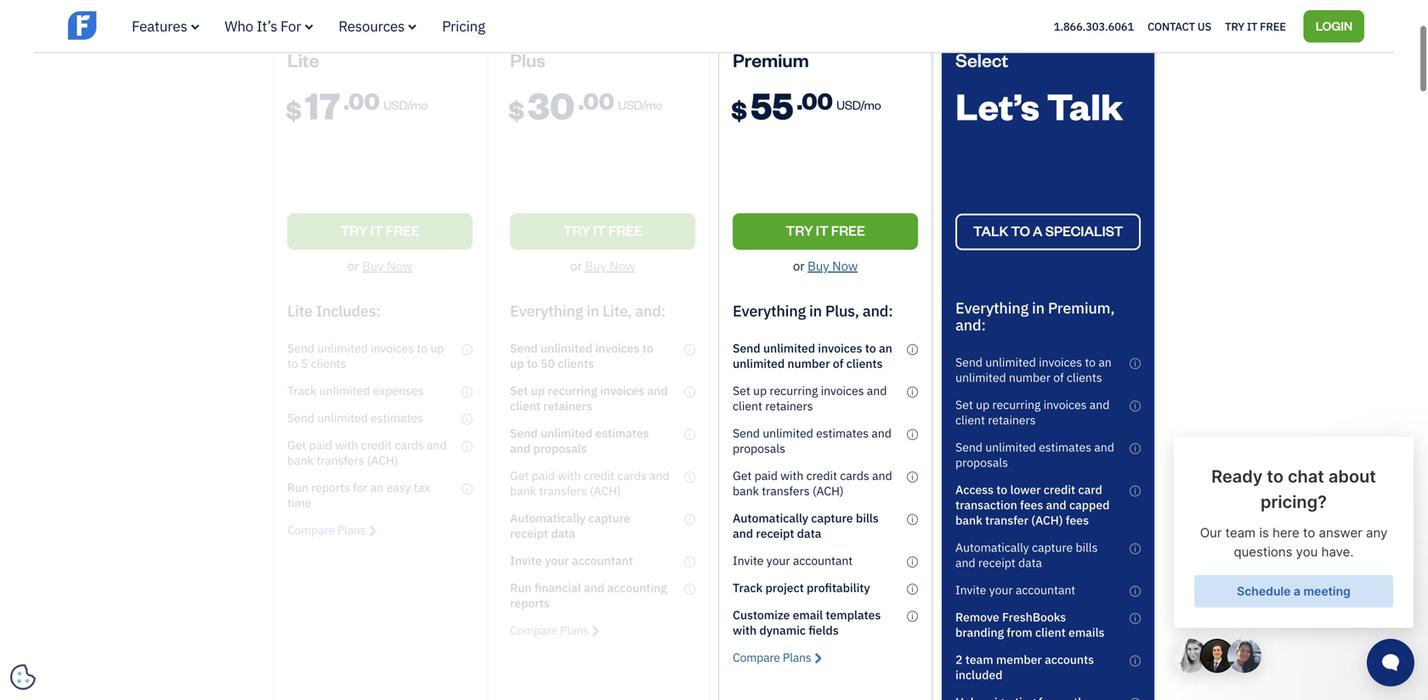 Task type: locate. For each thing, give the bounding box(es) containing it.
send unlimited invoices to an unlimited number of clients
[[733, 340, 893, 371], [956, 354, 1112, 386]]

1 vertical spatial invite
[[956, 582, 987, 598]]

estimates up card
[[1039, 440, 1092, 455]]

1 horizontal spatial credit
[[1044, 482, 1076, 498]]

proposals up paid
[[733, 441, 786, 456]]

email
[[793, 607, 823, 623]]

0 horizontal spatial client
[[733, 398, 763, 414]]

send up get
[[733, 425, 760, 441]]

everything for everything in plus, and:
[[733, 301, 806, 321]]

transfer
[[986, 513, 1029, 528]]

1 horizontal spatial client
[[956, 412, 985, 428]]

features
[[132, 17, 187, 35]]

free for try it free
[[1260, 19, 1286, 33]]

0 horizontal spatial bills
[[856, 510, 879, 526]]

client for everything in premium, and:
[[956, 412, 985, 428]]

0 horizontal spatial of
[[833, 356, 844, 371]]

0 horizontal spatial in
[[809, 301, 822, 321]]

0 horizontal spatial an
[[879, 340, 893, 356]]

free for try it free
[[831, 221, 865, 239]]

(ach)
[[813, 483, 844, 499], [1032, 513, 1063, 528]]

an down everything in plus, and: on the top right of page
[[879, 340, 893, 356]]

invoices
[[818, 340, 863, 356], [1039, 354, 1082, 370], [821, 383, 864, 399], [1044, 397, 1087, 413]]

fees down card
[[1066, 513, 1089, 528]]

1 horizontal spatial invite
[[956, 582, 987, 598]]

of
[[833, 356, 844, 371], [1054, 370, 1064, 386]]

of down plus,
[[833, 356, 844, 371]]

1 vertical spatial with
[[733, 623, 757, 638]]

1 horizontal spatial up
[[976, 397, 990, 413]]

1 vertical spatial automatically
[[956, 540, 1029, 556]]

automatically capture bills and receipt data for plus,
[[733, 510, 879, 541]]

0 horizontal spatial capture
[[811, 510, 853, 526]]

data down 'transfers'
[[797, 526, 822, 541]]

data down transfer
[[1019, 555, 1042, 571]]

automatically down 'transfers'
[[733, 510, 809, 526]]

automatically capture bills and receipt data down 'transfers'
[[733, 510, 879, 541]]

0 horizontal spatial proposals
[[733, 441, 786, 456]]

bank left 'transfers'
[[733, 483, 759, 499]]

0 vertical spatial free
[[1260, 19, 1286, 33]]

0 vertical spatial with
[[781, 468, 804, 484]]

in inside everything in premium, and:
[[1032, 298, 1045, 318]]

1 horizontal spatial in
[[1032, 298, 1045, 318]]

talk down 1.866.303.6061 link
[[1047, 81, 1123, 129]]

0 vertical spatial bills
[[856, 510, 879, 526]]

bills down cards
[[856, 510, 879, 526]]

0 horizontal spatial and:
[[863, 301, 893, 321]]

send unlimited invoices to an unlimited number of clients down everything in plus, and: on the top right of page
[[733, 340, 893, 371]]

1 horizontal spatial capture
[[1032, 540, 1073, 556]]

receipt down transfer
[[979, 555, 1016, 571]]

client right from
[[1036, 625, 1066, 641]]

.00
[[797, 85, 833, 115]]

credit inside access to lower credit card transaction fees and capped bank transfer (ach) fees
[[1044, 482, 1076, 498]]

set up recurring invoices and client retainers
[[733, 383, 887, 414], [956, 397, 1110, 428]]

client up access
[[956, 412, 985, 428]]

in left premium,
[[1032, 298, 1045, 318]]

1 horizontal spatial (ach)
[[1032, 513, 1063, 528]]

cards
[[840, 468, 870, 484]]

and inside get paid with credit cards and bank transfers (ach)
[[872, 468, 892, 484]]

1 horizontal spatial your
[[989, 582, 1013, 598]]

2
[[956, 652, 963, 668]]

send down everything in plus, and: on the top right of page
[[733, 340, 761, 356]]

0 horizontal spatial free
[[831, 221, 865, 239]]

0 vertical spatial receipt
[[756, 526, 794, 541]]

to left lower
[[997, 482, 1008, 498]]

credit
[[807, 468, 837, 484], [1044, 482, 1076, 498]]

client inside remove freshbooks branding from client emails
[[1036, 625, 1066, 641]]

0 vertical spatial bank
[[733, 483, 759, 499]]

invite up remove
[[956, 582, 987, 598]]

automatically
[[733, 510, 809, 526], [956, 540, 1029, 556]]

credit left card
[[1044, 482, 1076, 498]]

0 horizontal spatial retainers
[[765, 398, 813, 414]]

number
[[788, 356, 830, 371], [1009, 370, 1051, 386]]

automatically for everything in plus, and:
[[733, 510, 809, 526]]

retainers for premium,
[[988, 412, 1036, 428]]

an down premium,
[[1099, 354, 1112, 370]]

automatically capture bills and receipt data
[[733, 510, 879, 541], [956, 540, 1098, 571]]

it's
[[257, 17, 277, 35]]

let's
[[956, 81, 1040, 129]]

0 vertical spatial try
[[1225, 19, 1245, 33]]

1 horizontal spatial proposals
[[956, 455, 1008, 471]]

in
[[1032, 298, 1045, 318], [809, 301, 822, 321]]

card
[[1079, 482, 1103, 498]]

to down everything in plus, and: on the top right of page
[[865, 340, 876, 356]]

0 horizontal spatial clients
[[847, 356, 883, 371]]

0 horizontal spatial send unlimited estimates and proposals
[[733, 425, 892, 456]]

an for everything in premium, and:
[[1099, 354, 1112, 370]]

your up remove
[[989, 582, 1013, 598]]

automatically down transfer
[[956, 540, 1029, 556]]

0 horizontal spatial (ach)
[[813, 483, 844, 499]]

fees right transaction
[[1020, 497, 1044, 513]]

1 horizontal spatial bank
[[956, 513, 983, 528]]

0 horizontal spatial automatically
[[733, 510, 809, 526]]

number down everything in plus, and: on the top right of page
[[788, 356, 830, 371]]

invite your accountant up "project"
[[733, 553, 853, 569]]

and inside access to lower credit card transaction fees and capped bank transfer (ach) fees
[[1046, 497, 1067, 513]]

try left "it"
[[786, 221, 813, 239]]

your up "project"
[[767, 553, 790, 569]]

everything inside everything in premium, and:
[[956, 298, 1029, 318]]

estimates up cards
[[816, 425, 869, 441]]

send up access
[[956, 440, 983, 455]]

0 vertical spatial invite your accountant
[[733, 553, 853, 569]]

0 vertical spatial data
[[797, 526, 822, 541]]

automatically capture bills and receipt data for premium,
[[956, 540, 1098, 571]]

0 vertical spatial automatically
[[733, 510, 809, 526]]

retainers up lower
[[988, 412, 1036, 428]]

0 vertical spatial (ach)
[[813, 483, 844, 499]]

clients down plus,
[[847, 356, 883, 371]]

1 horizontal spatial automatically
[[956, 540, 1029, 556]]

bank inside get paid with credit cards and bank transfers (ach)
[[733, 483, 759, 499]]

1 vertical spatial invite your accountant
[[956, 582, 1076, 598]]

set up recurring invoices and client retainers for plus,
[[733, 383, 887, 414]]

everything in plus, and:
[[733, 301, 893, 321]]

credit inside get paid with credit cards and bank transfers (ach)
[[807, 468, 837, 484]]

fees
[[1020, 497, 1044, 513], [1066, 513, 1089, 528]]

to
[[1011, 222, 1030, 240], [865, 340, 876, 356], [1085, 354, 1096, 370], [997, 482, 1008, 498]]

1 horizontal spatial and:
[[956, 315, 986, 335]]

0 vertical spatial your
[[767, 553, 790, 569]]

cookie consent banner dialog
[[13, 491, 268, 688]]

send down everything in premium, and:
[[956, 354, 983, 370]]

send unlimited invoices to an unlimited number of clients for premium,
[[956, 354, 1112, 386]]

talk
[[1047, 81, 1123, 129], [973, 222, 1009, 240]]

from
[[1007, 625, 1033, 641]]

0 horizontal spatial your
[[767, 553, 790, 569]]

client up get
[[733, 398, 763, 414]]

1 horizontal spatial an
[[1099, 354, 1112, 370]]

1 horizontal spatial try
[[1225, 19, 1245, 33]]

send unlimited estimates and proposals
[[733, 425, 892, 456], [956, 440, 1115, 471]]

0 horizontal spatial automatically capture bills and receipt data
[[733, 510, 879, 541]]

0 horizontal spatial accountant
[[793, 553, 853, 569]]

in for premium,
[[1032, 298, 1045, 318]]

paid
[[755, 468, 778, 484]]

1 horizontal spatial receipt
[[979, 555, 1016, 571]]

and
[[867, 383, 887, 399], [1090, 397, 1110, 413], [872, 425, 892, 441], [1095, 440, 1115, 455], [872, 468, 892, 484], [1046, 497, 1067, 513], [733, 526, 753, 541], [956, 555, 976, 571]]

talk left a
[[973, 222, 1009, 240]]

2 horizontal spatial client
[[1036, 625, 1066, 641]]

1 horizontal spatial automatically capture bills and receipt data
[[956, 540, 1098, 571]]

free inside try it free link
[[831, 221, 865, 239]]

free right "it"
[[831, 221, 865, 239]]

0 horizontal spatial bank
[[733, 483, 759, 499]]

1 vertical spatial bank
[[956, 513, 983, 528]]

set for everything in premium, and:
[[956, 397, 973, 413]]

capture for everything in plus, and:
[[811, 510, 853, 526]]

everything for everything in premium, and:
[[956, 298, 1029, 318]]

1 horizontal spatial of
[[1054, 370, 1064, 386]]

accountant for plus,
[[793, 553, 853, 569]]

1 horizontal spatial estimates
[[1039, 440, 1092, 455]]

0 vertical spatial capture
[[811, 510, 853, 526]]

1.866.303.6061
[[1054, 19, 1134, 33]]

try left it
[[1225, 19, 1245, 33]]

buy now link
[[808, 258, 858, 274]]

capture down get paid with credit cards and bank transfers (ach)
[[811, 510, 853, 526]]

invite for everything in premium, and:
[[956, 582, 987, 598]]

your
[[767, 553, 790, 569], [989, 582, 1013, 598]]

send unlimited estimates and proposals up get paid with credit cards and bank transfers (ach)
[[733, 425, 892, 456]]

accountant up profitability at right
[[793, 553, 853, 569]]

number down everything in premium, and:
[[1009, 370, 1051, 386]]

in left plus,
[[809, 301, 822, 321]]

free
[[1260, 19, 1286, 33], [831, 221, 865, 239]]

try it free
[[786, 221, 865, 239]]

1 vertical spatial data
[[1019, 555, 1042, 571]]

1 vertical spatial bills
[[1076, 540, 1098, 556]]

contact us link
[[1148, 15, 1212, 37]]

accountant up freshbooks
[[1016, 582, 1076, 598]]

0 vertical spatial accountant
[[793, 553, 853, 569]]

1 vertical spatial (ach)
[[1032, 513, 1063, 528]]

send unlimited invoices to an unlimited number of clients down everything in premium, and:
[[956, 354, 1112, 386]]

estimates for plus,
[[816, 425, 869, 441]]

try it free link
[[1225, 15, 1286, 37]]

and: inside everything in premium, and:
[[956, 315, 986, 335]]

proposals up access
[[956, 455, 1008, 471]]

team
[[966, 652, 994, 668]]

send unlimited estimates and proposals up lower
[[956, 440, 1115, 471]]

1 horizontal spatial set
[[956, 397, 973, 413]]

recurring for plus,
[[770, 383, 818, 399]]

receipt for everything in premium, and:
[[979, 555, 1016, 571]]

0 horizontal spatial everything
[[733, 301, 806, 321]]

cookie preferences image
[[10, 665, 36, 690]]

proposals for everything in plus, and:
[[733, 441, 786, 456]]

retainers up paid
[[765, 398, 813, 414]]

1 vertical spatial your
[[989, 582, 1013, 598]]

receipt down 'transfers'
[[756, 526, 794, 541]]

pricing link
[[442, 17, 485, 35]]

0 horizontal spatial try
[[786, 221, 813, 239]]

proposals
[[733, 441, 786, 456], [956, 455, 1008, 471]]

1 horizontal spatial invite your accountant
[[956, 582, 1076, 598]]

1 vertical spatial talk
[[973, 222, 1009, 240]]

(ach) right 'transfers'
[[813, 483, 844, 499]]

invite your accountant up freshbooks
[[956, 582, 1076, 598]]

with up compare
[[733, 623, 757, 638]]

0 horizontal spatial fees
[[1020, 497, 1044, 513]]

1 horizontal spatial retainers
[[988, 412, 1036, 428]]

0 horizontal spatial recurring
[[770, 383, 818, 399]]

clients
[[847, 356, 883, 371], [1067, 370, 1102, 386]]

send
[[733, 340, 761, 356], [956, 354, 983, 370], [733, 425, 760, 441], [956, 440, 983, 455]]

with
[[781, 468, 804, 484], [733, 623, 757, 638]]

compare plans
[[733, 650, 811, 666]]

automatically capture bills and receipt data down transfer
[[956, 540, 1098, 571]]

1 horizontal spatial number
[[1009, 370, 1051, 386]]

free right it
[[1260, 19, 1286, 33]]

1 horizontal spatial accountant
[[1016, 582, 1076, 598]]

included
[[956, 667, 1003, 683]]

for
[[281, 17, 301, 35]]

1 horizontal spatial send unlimited invoices to an unlimited number of clients
[[956, 354, 1112, 386]]

recurring
[[770, 383, 818, 399], [993, 397, 1041, 413]]

1 horizontal spatial talk
[[1047, 81, 1123, 129]]

talk to a specialist
[[973, 222, 1123, 240]]

of for premium,
[[1054, 370, 1064, 386]]

to left a
[[1011, 222, 1030, 240]]

1 vertical spatial receipt
[[979, 555, 1016, 571]]

i
[[912, 344, 914, 355], [1134, 358, 1137, 369], [912, 387, 914, 397], [1134, 401, 1137, 411], [912, 429, 914, 440], [1134, 443, 1137, 454], [912, 472, 914, 482], [1134, 486, 1137, 496], [912, 514, 914, 525], [1134, 544, 1137, 554], [912, 557, 914, 567], [912, 584, 914, 595], [1134, 586, 1137, 597], [912, 611, 914, 622], [1134, 613, 1137, 624], [1134, 656, 1137, 667]]

data
[[797, 526, 822, 541], [1019, 555, 1042, 571]]

1 horizontal spatial everything
[[956, 298, 1029, 318]]

1 vertical spatial try
[[786, 221, 813, 239]]

an
[[879, 340, 893, 356], [1099, 354, 1112, 370]]

specialist
[[1045, 222, 1123, 240]]

your for everything in premium, and:
[[989, 582, 1013, 598]]

set
[[733, 383, 751, 399], [956, 397, 973, 413]]

1 horizontal spatial set up recurring invoices and client retainers
[[956, 397, 1110, 428]]

up for everything in plus, and:
[[753, 383, 767, 399]]

client
[[733, 398, 763, 414], [956, 412, 985, 428], [1036, 625, 1066, 641]]

1 horizontal spatial send unlimited estimates and proposals
[[956, 440, 1115, 471]]

1 horizontal spatial clients
[[1067, 370, 1102, 386]]

1 horizontal spatial with
[[781, 468, 804, 484]]

1 horizontal spatial data
[[1019, 555, 1042, 571]]

1 horizontal spatial bills
[[1076, 540, 1098, 556]]

invite up track
[[733, 553, 764, 569]]

0 horizontal spatial number
[[788, 356, 830, 371]]

0 horizontal spatial up
[[753, 383, 767, 399]]

automatically for everything in premium, and:
[[956, 540, 1029, 556]]

bank down access
[[956, 513, 983, 528]]

0 horizontal spatial invite your accountant
[[733, 553, 853, 569]]

1 vertical spatial accountant
[[1016, 582, 1076, 598]]

get paid with credit cards and bank transfers (ach)
[[733, 468, 892, 499]]

bank inside access to lower credit card transaction fees and capped bank transfer (ach) fees
[[956, 513, 983, 528]]

invite your accountant
[[733, 553, 853, 569], [956, 582, 1076, 598]]

clients down premium,
[[1067, 370, 1102, 386]]

invite
[[733, 553, 764, 569], [956, 582, 987, 598]]

0 vertical spatial invite
[[733, 553, 764, 569]]

$
[[731, 93, 747, 125]]

1 vertical spatial free
[[831, 221, 865, 239]]

0 horizontal spatial receipt
[[756, 526, 794, 541]]

invite your accountant for everything in premium, and:
[[956, 582, 1076, 598]]

1 horizontal spatial free
[[1260, 19, 1286, 33]]

it
[[1247, 19, 1258, 33]]

1 horizontal spatial recurring
[[993, 397, 1041, 413]]

(ach) down lower
[[1032, 513, 1063, 528]]

0 horizontal spatial send unlimited invoices to an unlimited number of clients
[[733, 340, 893, 371]]

capped
[[1070, 497, 1110, 513]]

free inside try it free link
[[1260, 19, 1286, 33]]

0 horizontal spatial data
[[797, 526, 822, 541]]

select
[[956, 48, 1009, 71]]

premium
[[733, 48, 809, 71]]

0 horizontal spatial set
[[733, 383, 751, 399]]

of down everything in premium, and:
[[1054, 370, 1064, 386]]

capture down access to lower credit card transaction fees and capped bank transfer (ach) fees
[[1032, 540, 1073, 556]]

project
[[766, 580, 804, 596]]

retainers
[[765, 398, 813, 414], [988, 412, 1036, 428]]

with right paid
[[781, 468, 804, 484]]

get
[[733, 468, 752, 484]]

everything
[[956, 298, 1029, 318], [733, 301, 806, 321]]

.00 usd/mo
[[797, 85, 881, 115]]

bills down capped
[[1076, 540, 1098, 556]]

0 horizontal spatial with
[[733, 623, 757, 638]]

resources
[[339, 17, 405, 35]]

0 horizontal spatial set up recurring invoices and client retainers
[[733, 383, 887, 414]]

0 horizontal spatial estimates
[[816, 425, 869, 441]]

0 horizontal spatial credit
[[807, 468, 837, 484]]

0 horizontal spatial invite
[[733, 553, 764, 569]]

credit left cards
[[807, 468, 837, 484]]

bank
[[733, 483, 759, 499], [956, 513, 983, 528]]

who it's for
[[225, 17, 301, 35]]

capture
[[811, 510, 853, 526], [1032, 540, 1073, 556]]

(ach) inside get paid with credit cards and bank transfers (ach)
[[813, 483, 844, 499]]

try
[[1225, 19, 1245, 33], [786, 221, 813, 239]]

send unlimited invoices to an unlimited number of clients for plus,
[[733, 340, 893, 371]]



Task type: describe. For each thing, give the bounding box(es) containing it.
contact
[[1148, 19, 1195, 33]]

0 vertical spatial talk
[[1047, 81, 1123, 129]]

receipt for everything in plus, and:
[[756, 526, 794, 541]]

buy
[[808, 258, 829, 274]]

and: for everything in plus, and:
[[863, 301, 893, 321]]

try it free
[[1225, 19, 1286, 33]]

send unlimited estimates and proposals for plus,
[[733, 425, 892, 456]]

your for everything in plus, and:
[[767, 553, 790, 569]]

1.866.303.6061 link
[[1054, 19, 1134, 33]]

profitability
[[807, 580, 870, 596]]

a
[[1033, 222, 1043, 240]]

in for plus,
[[809, 301, 822, 321]]

0 horizontal spatial talk
[[973, 222, 1009, 240]]

retainers for plus,
[[765, 398, 813, 414]]

or
[[793, 258, 805, 274]]

remove
[[956, 610, 1000, 625]]

bills for everything in premium, and:
[[1076, 540, 1098, 556]]

transaction
[[956, 497, 1018, 513]]

try for try it free
[[786, 221, 813, 239]]

contact us
[[1148, 19, 1212, 33]]

access
[[956, 482, 994, 498]]

compare plans link
[[733, 650, 822, 666]]

data for plus,
[[797, 526, 822, 541]]

who it's for link
[[225, 17, 313, 35]]

plans
[[783, 650, 811, 666]]

features link
[[132, 17, 199, 35]]

data for premium,
[[1019, 555, 1042, 571]]

bills for everything in plus, and:
[[856, 510, 879, 526]]

to down premium,
[[1085, 354, 1096, 370]]

with inside get paid with credit cards and bank transfers (ach)
[[781, 468, 804, 484]]

number for plus,
[[788, 356, 830, 371]]

invite for everything in plus, and:
[[733, 553, 764, 569]]

track project profitability
[[733, 580, 870, 596]]

up for everything in premium, and:
[[976, 397, 990, 413]]

track
[[733, 580, 763, 596]]

freshbooks logo image
[[68, 9, 200, 41]]

pricing
[[442, 17, 485, 35]]

everything in premium, and:
[[956, 298, 1115, 335]]

try it free link
[[733, 213, 918, 250]]

and: for everything in premium, and:
[[956, 315, 986, 335]]

emails
[[1069, 625, 1105, 641]]

now
[[832, 258, 858, 274]]

transfers
[[762, 483, 810, 499]]

clients for everything in premium, and:
[[1067, 370, 1102, 386]]

it
[[816, 221, 829, 239]]

talk to a specialist link
[[956, 214, 1141, 250]]

invite your accountant for everything in plus, and:
[[733, 553, 853, 569]]

customize
[[733, 607, 790, 623]]

1 horizontal spatial fees
[[1066, 513, 1089, 528]]

to inside access to lower credit card transaction fees and capped bank transfer (ach) fees
[[997, 482, 1008, 498]]

us
[[1198, 19, 1212, 33]]

usd/mo
[[837, 96, 881, 113]]

resources link
[[339, 17, 417, 35]]

2 team member accounts included
[[956, 652, 1094, 683]]

login link
[[1304, 10, 1365, 42]]

or buy now
[[793, 258, 858, 274]]

credit for plus,
[[807, 468, 837, 484]]

client for everything in plus, and:
[[733, 398, 763, 414]]

with inside customize email templates with dynamic fields
[[733, 623, 757, 638]]

send unlimited estimates and proposals for premium,
[[956, 440, 1115, 471]]

dynamic
[[760, 623, 806, 638]]

premium,
[[1048, 298, 1115, 318]]

of for plus,
[[833, 356, 844, 371]]

who
[[225, 17, 253, 35]]

set up recurring invoices and client retainers for premium,
[[956, 397, 1110, 428]]

set for everything in plus, and:
[[733, 383, 751, 399]]

recurring for premium,
[[993, 397, 1041, 413]]

branding
[[956, 625, 1004, 641]]

customize email templates with dynamic fields
[[733, 607, 881, 638]]

compare
[[733, 650, 780, 666]]

templates
[[826, 607, 881, 623]]

plus,
[[825, 301, 859, 321]]

try for try it free
[[1225, 19, 1245, 33]]

capture for everything in premium, and:
[[1032, 540, 1073, 556]]

clients for everything in plus, and:
[[847, 356, 883, 371]]

accounts
[[1045, 652, 1094, 668]]

credit for premium,
[[1044, 482, 1076, 498]]

proposals for everything in premium, and:
[[956, 455, 1008, 471]]

remove freshbooks branding from client emails
[[956, 610, 1105, 641]]

let's talk
[[956, 81, 1123, 129]]

fields
[[809, 623, 839, 638]]

estimates for premium,
[[1039, 440, 1092, 455]]

number for premium,
[[1009, 370, 1051, 386]]

accountant for premium,
[[1016, 582, 1076, 598]]

an for everything in plus, and:
[[879, 340, 893, 356]]

freshbooks
[[1002, 610, 1066, 625]]

member
[[996, 652, 1042, 668]]

login
[[1316, 17, 1353, 33]]

lower
[[1011, 482, 1041, 498]]

access to lower credit card transaction fees and capped bank transfer (ach) fees
[[956, 482, 1110, 528]]

(ach) inside access to lower credit card transaction fees and capped bank transfer (ach) fees
[[1032, 513, 1063, 528]]



Task type: vqa. For each thing, say whether or not it's contained in the screenshot.
the rightmost Tracking
no



